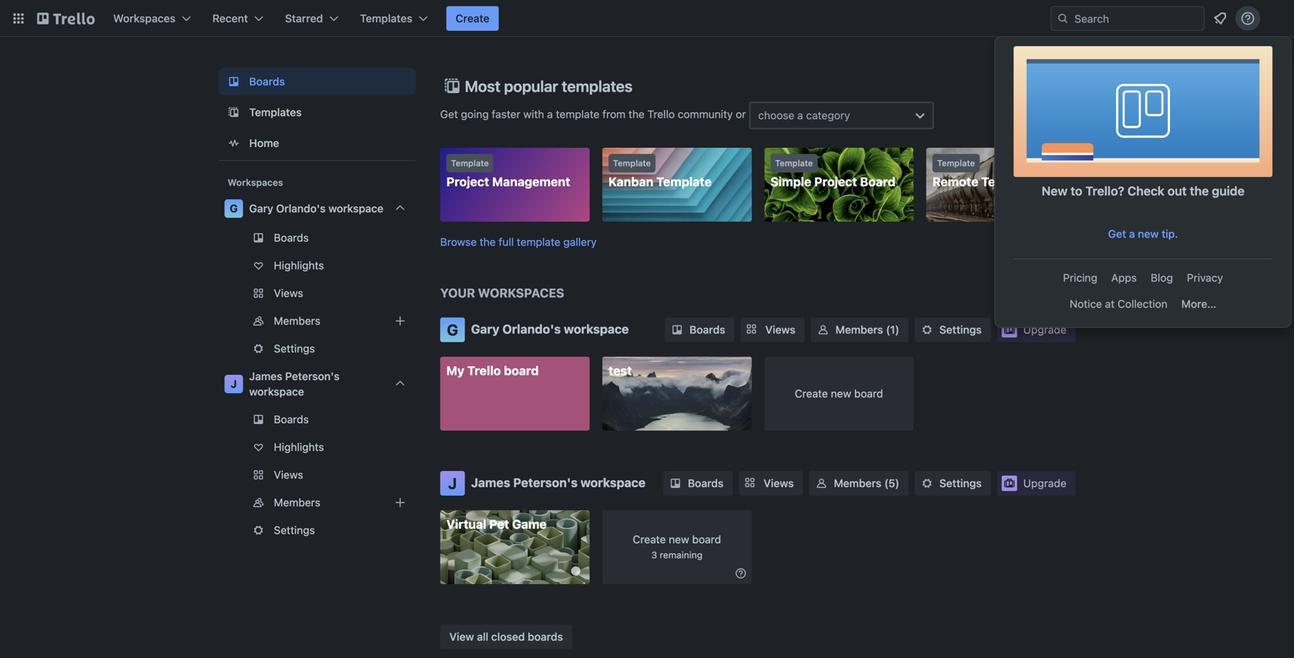 Task type: describe. For each thing, give the bounding box(es) containing it.
1 horizontal spatial gary orlando's workspace
[[471, 322, 629, 337]]

choose a category
[[758, 109, 850, 122]]

templates button
[[351, 6, 437, 31]]

there is new activity on this board. image
[[571, 567, 580, 576]]

0 horizontal spatial j
[[231, 378, 237, 391]]

upgrade for j
[[1023, 477, 1067, 490]]

check
[[1128, 184, 1165, 198]]

new to trello? check out the guide
[[1042, 184, 1245, 198]]

hub
[[1017, 174, 1041, 189]]

1 vertical spatial peterson's
[[513, 476, 578, 490]]

most
[[465, 77, 501, 95]]

or
[[736, 108, 746, 121]]

0 notifications image
[[1211, 9, 1230, 28]]

with
[[523, 108, 544, 121]]

0 vertical spatial gary
[[249, 202, 273, 215]]

trello?
[[1086, 184, 1125, 198]]

board for create new board
[[854, 387, 883, 400]]

template for simple
[[775, 158, 813, 168]]

create new board
[[795, 387, 883, 400]]

members (5)
[[834, 477, 899, 490]]

a for choose a category
[[797, 109, 803, 122]]

get a new tip.
[[1108, 228, 1178, 240]]

from
[[603, 108, 626, 121]]

blog
[[1151, 272, 1173, 284]]

boards
[[528, 631, 563, 644]]

(1)
[[886, 324, 899, 336]]

virtual
[[446, 517, 486, 532]]

add image for gary orlando's workspace
[[391, 312, 409, 330]]

create for create
[[456, 12, 490, 25]]

0 vertical spatial james peterson's workspace
[[249, 370, 340, 398]]

1 horizontal spatial sm image
[[814, 476, 829, 491]]

pet
[[489, 517, 509, 532]]

template remote team hub
[[933, 158, 1041, 189]]

Search field
[[1069, 7, 1204, 30]]

0 horizontal spatial a
[[547, 108, 553, 121]]

all
[[477, 631, 488, 644]]

view
[[450, 631, 474, 644]]

0 vertical spatial g
[[230, 202, 238, 215]]

apps
[[1111, 272, 1137, 284]]

1 vertical spatial orlando's
[[502, 322, 561, 337]]

browse the full template gallery
[[440, 236, 597, 248]]

template right kanban at the top of the page
[[657, 174, 712, 189]]

board
[[860, 174, 896, 189]]

pricing link
[[1057, 266, 1104, 290]]

notice
[[1070, 298, 1102, 310]]

my
[[446, 364, 464, 378]]

more…
[[1182, 298, 1217, 310]]

most popular templates
[[465, 77, 633, 95]]

my trello board link
[[440, 357, 590, 431]]

more… button
[[1175, 292, 1223, 317]]

workspaces
[[478, 286, 564, 300]]

starred button
[[276, 6, 348, 31]]

to
[[1071, 184, 1083, 198]]

highlights for orlando's
[[274, 259, 324, 272]]

workspaces button
[[104, 6, 200, 31]]

going
[[461, 108, 489, 121]]

remaining
[[660, 550, 703, 561]]

my trello board
[[446, 364, 539, 378]]

1 vertical spatial j
[[448, 475, 457, 493]]

board for my trello board
[[504, 364, 539, 378]]

privacy link
[[1181, 266, 1229, 290]]

popular
[[504, 77, 558, 95]]

members (1)
[[836, 324, 899, 336]]

tip.
[[1162, 228, 1178, 240]]

home
[[249, 137, 279, 149]]

remote
[[933, 174, 979, 189]]

view all closed boards button
[[440, 625, 572, 650]]

1 horizontal spatial james peterson's workspace
[[471, 476, 646, 490]]

template simple project board
[[771, 158, 896, 189]]

3
[[651, 550, 657, 561]]

template board image
[[225, 103, 243, 122]]

guide
[[1212, 184, 1245, 198]]

virtual pet game link
[[440, 511, 590, 585]]

back to home image
[[37, 6, 95, 31]]

create for create new board 3 remaining
[[633, 533, 666, 546]]

1 vertical spatial james
[[471, 476, 510, 490]]

home link
[[218, 129, 416, 157]]



Task type: locate. For each thing, give the bounding box(es) containing it.
highlights link for peterson's
[[218, 435, 416, 460]]

browse
[[440, 236, 477, 248]]

0 horizontal spatial create
[[456, 12, 490, 25]]

1 vertical spatial upgrade
[[1023, 477, 1067, 490]]

1 horizontal spatial templates
[[360, 12, 412, 25]]

2 horizontal spatial a
[[1129, 228, 1135, 240]]

new left tip.
[[1138, 228, 1159, 240]]

0 vertical spatial trello
[[648, 108, 675, 121]]

2 vertical spatial new
[[669, 533, 689, 546]]

search image
[[1057, 12, 1069, 25]]

0 horizontal spatial gary
[[249, 202, 273, 215]]

template inside the template remote team hub
[[937, 158, 975, 168]]

1 horizontal spatial g
[[447, 321, 458, 339]]

boards link
[[218, 68, 416, 96], [218, 226, 416, 250], [665, 318, 735, 342], [218, 408, 416, 432], [663, 471, 733, 496]]

1 horizontal spatial peterson's
[[513, 476, 578, 490]]

0 vertical spatial j
[[231, 378, 237, 391]]

1 add image from the top
[[391, 312, 409, 330]]

0 horizontal spatial g
[[230, 202, 238, 215]]

0 horizontal spatial peterson's
[[285, 370, 340, 383]]

2 upgrade button from the top
[[997, 471, 1076, 496]]

1 horizontal spatial orlando's
[[502, 322, 561, 337]]

template up kanban at the top of the page
[[613, 158, 651, 168]]

0 vertical spatial highlights link
[[218, 253, 416, 278]]

board for create new board 3 remaining
[[692, 533, 721, 546]]

template
[[556, 108, 600, 121], [517, 236, 561, 248]]

board
[[504, 364, 539, 378], [854, 387, 883, 400], [692, 533, 721, 546]]

0 horizontal spatial workspaces
[[113, 12, 176, 25]]

notice at collection link
[[1064, 292, 1174, 317]]

get left going
[[440, 108, 458, 121]]

recent button
[[203, 6, 273, 31]]

1 vertical spatial highlights
[[274, 441, 324, 454]]

2 horizontal spatial sm image
[[919, 322, 935, 338]]

1 horizontal spatial gary
[[471, 322, 500, 337]]

members
[[274, 315, 320, 327], [836, 324, 883, 336], [834, 477, 882, 490], [274, 497, 320, 509]]

0 horizontal spatial project
[[446, 174, 489, 189]]

0 vertical spatial highlights
[[274, 259, 324, 272]]

0 vertical spatial members link
[[218, 309, 416, 334]]

2 vertical spatial board
[[692, 533, 721, 546]]

a left tip.
[[1129, 228, 1135, 240]]

gary down home
[[249, 202, 273, 215]]

1 vertical spatial g
[[447, 321, 458, 339]]

the right from
[[629, 108, 645, 121]]

sm image
[[919, 322, 935, 338], [668, 476, 683, 491], [814, 476, 829, 491]]

faster
[[492, 108, 520, 121]]

blog link
[[1145, 266, 1179, 290]]

add image
[[391, 312, 409, 330], [391, 494, 409, 512]]

0 vertical spatial the
[[629, 108, 645, 121]]

test
[[608, 364, 632, 378]]

upgrade for g
[[1023, 324, 1067, 336]]

templates inside dropdown button
[[360, 12, 412, 25]]

gary orlando (garyorlando) image
[[1266, 9, 1285, 28]]

home image
[[225, 134, 243, 153]]

templates link
[[218, 99, 416, 126]]

highlights for peterson's
[[274, 441, 324, 454]]

0 horizontal spatial new
[[669, 533, 689, 546]]

1 vertical spatial gary orlando's workspace
[[471, 322, 629, 337]]

trello right my
[[467, 364, 501, 378]]

get
[[440, 108, 458, 121], [1108, 228, 1126, 240]]

open information menu image
[[1240, 11, 1256, 26]]

2 vertical spatial the
[[480, 236, 496, 248]]

closed
[[491, 631, 525, 644]]

0 horizontal spatial board
[[504, 364, 539, 378]]

2 project from the left
[[814, 174, 857, 189]]

0 horizontal spatial get
[[440, 108, 458, 121]]

0 horizontal spatial templates
[[249, 106, 302, 119]]

gallery
[[563, 236, 597, 248]]

template inside template project management
[[451, 158, 489, 168]]

peterson's
[[285, 370, 340, 383], [513, 476, 578, 490]]

1 upgrade from the top
[[1023, 324, 1067, 336]]

board right my
[[504, 364, 539, 378]]

(5)
[[884, 477, 899, 490]]

highlights link
[[218, 253, 416, 278], [218, 435, 416, 460]]

0 horizontal spatial james
[[249, 370, 282, 383]]

0 vertical spatial gary orlando's workspace
[[249, 202, 383, 215]]

template kanban template
[[608, 158, 712, 189]]

sm image left the members (5)
[[814, 476, 829, 491]]

g down your
[[447, 321, 458, 339]]

template inside template simple project board
[[775, 158, 813, 168]]

1 vertical spatial trello
[[467, 364, 501, 378]]

kanban
[[608, 174, 654, 189]]

workspaces inside "dropdown button"
[[113, 12, 176, 25]]

team
[[981, 174, 1014, 189]]

game
[[512, 517, 547, 532]]

project
[[446, 174, 489, 189], [814, 174, 857, 189]]

1 horizontal spatial get
[[1108, 228, 1126, 240]]

0 vertical spatial templates
[[360, 12, 412, 25]]

browse the full template gallery link
[[440, 236, 597, 248]]

board down the members (1)
[[854, 387, 883, 400]]

1 horizontal spatial the
[[629, 108, 645, 121]]

2 highlights link from the top
[[218, 435, 416, 460]]

board inside 'my trello board' link
[[504, 364, 539, 378]]

0 vertical spatial orlando's
[[276, 202, 326, 215]]

project inside template project management
[[446, 174, 489, 189]]

upgrade button for g
[[997, 318, 1076, 342]]

0 vertical spatial template
[[556, 108, 600, 121]]

category
[[806, 109, 850, 122]]

1 horizontal spatial create
[[633, 533, 666, 546]]

starred
[[285, 12, 323, 25]]

your
[[440, 286, 475, 300]]

new for create new board
[[831, 387, 851, 400]]

get inside button
[[1108, 228, 1126, 240]]

0 vertical spatial peterson's
[[285, 370, 340, 383]]

1 project from the left
[[446, 174, 489, 189]]

gary orlando's workspace down home link
[[249, 202, 383, 215]]

1 highlights link from the top
[[218, 253, 416, 278]]

board inside create new board 3 remaining
[[692, 533, 721, 546]]

primary element
[[0, 0, 1294, 37]]

highlights link for orlando's
[[218, 253, 416, 278]]

a right choose
[[797, 109, 803, 122]]

1 vertical spatial get
[[1108, 228, 1126, 240]]

2 horizontal spatial new
[[1138, 228, 1159, 240]]

2 members link from the top
[[218, 491, 416, 515]]

create new board 3 remaining
[[633, 533, 721, 561]]

gary orlando's workspace down workspaces
[[471, 322, 629, 337]]

views link
[[218, 281, 416, 306], [741, 318, 805, 342], [218, 463, 416, 488], [739, 471, 803, 496]]

collection
[[1118, 298, 1168, 310]]

1 vertical spatial create
[[795, 387, 828, 400]]

get for get a new tip.
[[1108, 228, 1126, 240]]

trello left community
[[648, 108, 675, 121]]

0 horizontal spatial sm image
[[668, 476, 683, 491]]

gary
[[249, 202, 273, 215], [471, 322, 500, 337]]

2 add image from the top
[[391, 494, 409, 512]]

templates
[[562, 77, 633, 95]]

2 horizontal spatial the
[[1190, 184, 1209, 198]]

workspace inside james peterson's workspace
[[249, 386, 304, 398]]

0 vertical spatial james
[[249, 370, 282, 383]]

1 vertical spatial james peterson's workspace
[[471, 476, 646, 490]]

0 horizontal spatial the
[[480, 236, 496, 248]]

community
[[678, 108, 733, 121]]

template down going
[[451, 158, 489, 168]]

orlando's down workspaces
[[502, 322, 561, 337]]

0 vertical spatial workspaces
[[113, 12, 176, 25]]

sm image for settings
[[919, 322, 935, 338]]

recent
[[213, 12, 248, 25]]

add image for james peterson's workspace
[[391, 494, 409, 512]]

1 vertical spatial highlights link
[[218, 435, 416, 460]]

create inside create new board 3 remaining
[[633, 533, 666, 546]]

notice at collection
[[1070, 298, 1168, 310]]

orlando's down home link
[[276, 202, 326, 215]]

create button
[[446, 6, 499, 31]]

0 vertical spatial upgrade button
[[997, 318, 1076, 342]]

template up simple
[[775, 158, 813, 168]]

at
[[1105, 298, 1115, 310]]

0 horizontal spatial orlando's
[[276, 202, 326, 215]]

the
[[629, 108, 645, 121], [1190, 184, 1209, 198], [480, 236, 496, 248]]

create inside create button
[[456, 12, 490, 25]]

templates right starred dropdown button
[[360, 12, 412, 25]]

the right out
[[1190, 184, 1209, 198]]

new for create new board 3 remaining
[[669, 533, 689, 546]]

a right with
[[547, 108, 553, 121]]

1 vertical spatial gary
[[471, 322, 500, 337]]

new up remaining
[[669, 533, 689, 546]]

your workspaces
[[440, 286, 564, 300]]

new inside create new board 3 remaining
[[669, 533, 689, 546]]

sm image for boards
[[668, 476, 683, 491]]

get a new tip. button
[[1014, 222, 1273, 247]]

1 horizontal spatial a
[[797, 109, 803, 122]]

members link for orlando's
[[218, 309, 416, 334]]

the left full
[[480, 236, 496, 248]]

settings
[[940, 324, 982, 336], [274, 342, 315, 355], [940, 477, 982, 490], [274, 524, 315, 537]]

2 vertical spatial create
[[633, 533, 666, 546]]

members link
[[218, 309, 416, 334], [218, 491, 416, 515]]

pricing
[[1063, 272, 1098, 284]]

a for get a new tip.
[[1129, 228, 1135, 240]]

0 horizontal spatial gary orlando's workspace
[[249, 202, 383, 215]]

template up remote
[[937, 158, 975, 168]]

views
[[274, 287, 303, 300], [765, 324, 796, 336], [274, 469, 303, 481], [764, 477, 794, 490]]

trello
[[648, 108, 675, 121], [467, 364, 501, 378]]

a inside button
[[1129, 228, 1135, 240]]

1 vertical spatial workspaces
[[228, 177, 283, 188]]

0 vertical spatial board
[[504, 364, 539, 378]]

choose
[[758, 109, 795, 122]]

simple
[[771, 174, 811, 189]]

sm image
[[670, 322, 685, 338], [816, 322, 831, 338], [919, 476, 935, 491], [733, 566, 749, 582]]

get for get going faster with a template from the trello community or
[[440, 108, 458, 121]]

orlando's
[[276, 202, 326, 215], [502, 322, 561, 337]]

apps link
[[1105, 266, 1143, 290]]

1 vertical spatial templates
[[249, 106, 302, 119]]

0 vertical spatial get
[[440, 108, 458, 121]]

get going faster with a template from the trello community or
[[440, 108, 749, 121]]

1 highlights from the top
[[274, 259, 324, 272]]

0 horizontal spatial trello
[[467, 364, 501, 378]]

template for project
[[451, 158, 489, 168]]

test link
[[602, 357, 752, 431]]

view all closed boards
[[450, 631, 563, 644]]

virtual pet game
[[446, 517, 547, 532]]

new down the members (1)
[[831, 387, 851, 400]]

project left board
[[814, 174, 857, 189]]

template right full
[[517, 236, 561, 248]]

project up browse
[[446, 174, 489, 189]]

upgrade button for j
[[997, 471, 1076, 496]]

board image
[[225, 72, 243, 91]]

sm image up create new board 3 remaining
[[668, 476, 683, 491]]

james peterson's workspace
[[249, 370, 340, 398], [471, 476, 646, 490]]

management
[[492, 174, 570, 189]]

2 highlights from the top
[[274, 441, 324, 454]]

1 horizontal spatial board
[[692, 533, 721, 546]]

1 vertical spatial members link
[[218, 491, 416, 515]]

privacy
[[1187, 272, 1223, 284]]

1 members link from the top
[[218, 309, 416, 334]]

1 vertical spatial upgrade button
[[997, 471, 1076, 496]]

1 vertical spatial template
[[517, 236, 561, 248]]

1 horizontal spatial j
[[448, 475, 457, 493]]

out
[[1168, 184, 1187, 198]]

1 horizontal spatial james
[[471, 476, 510, 490]]

template for remote
[[937, 158, 975, 168]]

new inside get a new tip. button
[[1138, 228, 1159, 240]]

0 vertical spatial add image
[[391, 312, 409, 330]]

template project management
[[446, 158, 570, 189]]

1 horizontal spatial trello
[[648, 108, 675, 121]]

2 upgrade from the top
[[1023, 477, 1067, 490]]

gary down your workspaces
[[471, 322, 500, 337]]

boards
[[249, 75, 285, 88], [274, 231, 309, 244], [690, 324, 725, 336], [274, 413, 309, 426], [688, 477, 724, 490]]

0 vertical spatial upgrade
[[1023, 324, 1067, 336]]

0 vertical spatial new
[[1138, 228, 1159, 240]]

templates
[[360, 12, 412, 25], [249, 106, 302, 119]]

j
[[231, 378, 237, 391], [448, 475, 457, 493]]

1 vertical spatial new
[[831, 387, 851, 400]]

1 vertical spatial add image
[[391, 494, 409, 512]]

upgrade
[[1023, 324, 1067, 336], [1023, 477, 1067, 490]]

get up the "apps" at the right top of page
[[1108, 228, 1126, 240]]

new
[[1042, 184, 1068, 198]]

a
[[547, 108, 553, 121], [797, 109, 803, 122], [1129, 228, 1135, 240]]

1 vertical spatial the
[[1190, 184, 1209, 198]]

template down templates
[[556, 108, 600, 121]]

0 horizontal spatial james peterson's workspace
[[249, 370, 340, 398]]

2 horizontal spatial create
[[795, 387, 828, 400]]

templates up home
[[249, 106, 302, 119]]

workspace
[[328, 202, 383, 215], [564, 322, 629, 337], [249, 386, 304, 398], [581, 476, 646, 490]]

1 horizontal spatial workspaces
[[228, 177, 283, 188]]

1 vertical spatial board
[[854, 387, 883, 400]]

full
[[499, 236, 514, 248]]

1 upgrade button from the top
[[997, 318, 1076, 342]]

new to trello? check out the guide link
[[1014, 46, 1273, 220]]

2 horizontal spatial board
[[854, 387, 883, 400]]

create
[[456, 12, 490, 25], [795, 387, 828, 400], [633, 533, 666, 546]]

g down home 'icon'
[[230, 202, 238, 215]]

project inside template simple project board
[[814, 174, 857, 189]]

board up remaining
[[692, 533, 721, 546]]

create for create new board
[[795, 387, 828, 400]]

upgrade button
[[997, 318, 1076, 342], [997, 471, 1076, 496]]

settings link
[[915, 318, 991, 342], [218, 337, 416, 361], [915, 471, 991, 496], [218, 518, 416, 543]]

1 horizontal spatial new
[[831, 387, 851, 400]]

1 horizontal spatial project
[[814, 174, 857, 189]]

highlights
[[274, 259, 324, 272], [274, 441, 324, 454]]

0 vertical spatial create
[[456, 12, 490, 25]]

template for kanban
[[613, 158, 651, 168]]

members link for peterson's
[[218, 491, 416, 515]]

sm image right the (1)
[[919, 322, 935, 338]]



Task type: vqa. For each thing, say whether or not it's contained in the screenshot.
Peterson's Highlights
yes



